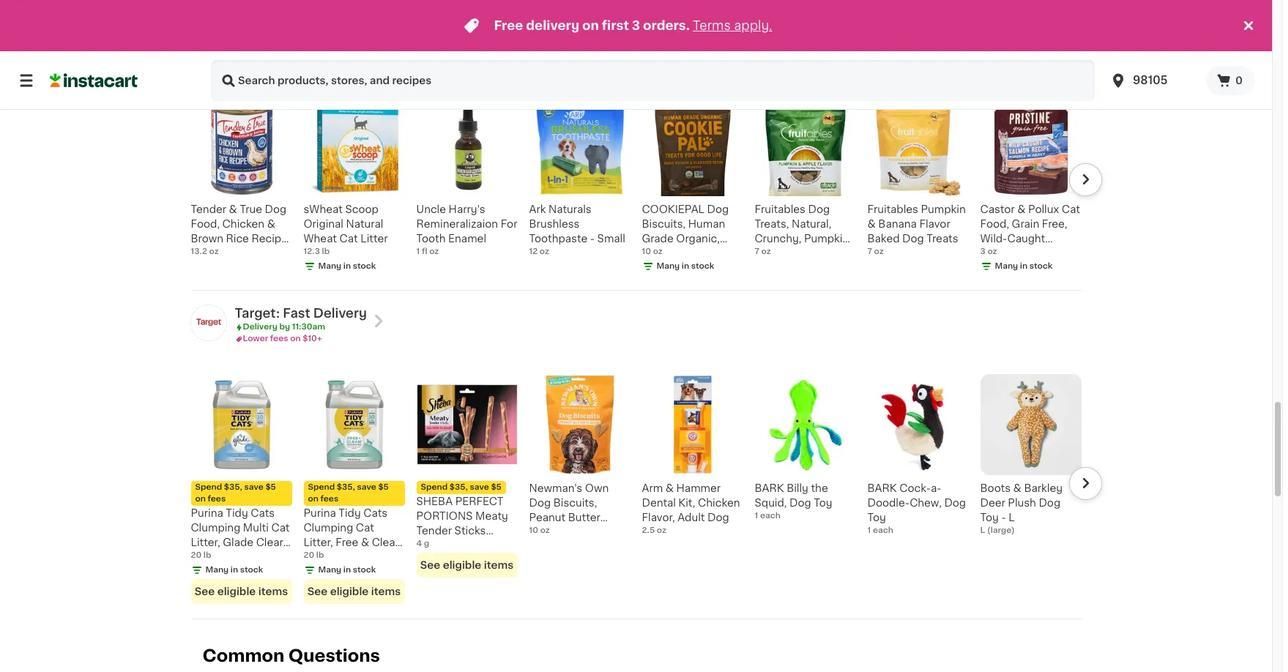 Task type: describe. For each thing, give the bounding box(es) containing it.
oz down 'grade'
[[653, 248, 663, 256]]

own
[[585, 483, 609, 494]]

harry's
[[449, 204, 485, 215]]

2 98105 button from the left
[[1109, 60, 1197, 101]]

brown
[[191, 234, 223, 244]]

12:30pm
[[292, 44, 327, 52]]

adult inside arm & hammer dental kit, chicken flavor, adult dog 2.5 oz
[[678, 513, 705, 523]]

cat inside the swheat scoop original natural wheat cat litter 12.3 lb
[[339, 234, 358, 244]]

food, for wild-
[[980, 219, 1009, 229]]

castor & pollux cat food, grain free, wild-caught salmon recipe, morsels in gravy, adult
[[980, 204, 1080, 288]]

rice
[[226, 234, 249, 244]]

uncle harry's remineralizaion for tooth enamel 1 fl oz
[[416, 204, 517, 256]]

item carousel region containing newman's own dog biscuits, peanut butter flavor
[[170, 368, 1102, 613]]

biscuits, inside newman's own dog biscuits, peanut butter flavor
[[553, 498, 597, 508]]

lower
[[243, 335, 268, 343]]

$35, for purina tidy cats clumping multi cat litter, glade clear springs
[[224, 483, 242, 492]]

multi inside the spend $35, save $5 on fees purina tidy cats clumping multi cat litter, glade clear springs
[[243, 523, 269, 533]]

stock for cookiepal dog biscuits, human grade organic, sweet potato & flaxseed recipe
[[691, 262, 714, 270]]

- inside ark naturals brushless toothpaste - small 12 oz
[[590, 234, 595, 244]]

$35, inside spend $35, save $5 sheba perfect portions meaty tender sticks salmon flavor cat treats
[[450, 483, 468, 492]]

many in stock down springs
[[205, 566, 263, 574]]

tooth
[[416, 234, 446, 244]]

20 for unscented
[[304, 552, 314, 560]]

dog inside bark cock-a- doodle-chew, dog toy 1 each
[[944, 498, 966, 508]]

remineralizaion
[[416, 219, 498, 229]]

items for purina tidy cats clumping multi cat litter, glade clear springs
[[258, 587, 288, 597]]

enamel
[[448, 234, 486, 244]]

oz inside fruitables pumpkin & banana flavor baked dog treats 7 oz
[[874, 248, 884, 256]]

dog inside arm & hammer dental kit, chicken flavor, adult dog 2.5 oz
[[707, 513, 729, 523]]

dog inside bark billy the squid, dog toy 1 each
[[789, 498, 811, 508]]

fast
[[283, 308, 310, 319]]

10 for sweet
[[642, 248, 651, 256]]

adult inside castor & pollux cat food, grain free, wild-caught salmon recipe, morsels in gravy, adult
[[980, 278, 1007, 288]]

organic,
[[676, 234, 720, 244]]

oz down brown
[[209, 248, 219, 256]]

clumping for litter,
[[191, 523, 240, 533]]

banana
[[878, 219, 917, 229]]

perfect
[[455, 497, 503, 507]]

kit,
[[678, 498, 695, 508]]

bark for bark cock-a- doodle-chew, dog toy
[[867, 483, 897, 494]]

fruitables dog treats, natural, crunchy, pumpkin & apple flavor
[[755, 204, 849, 259]]

ark
[[529, 204, 546, 215]]

newman's
[[529, 483, 582, 494]]

castor
[[980, 204, 1015, 215]]

free inside spend $35, save $5 on fees purina tidy cats clumping cat litter, free & clean unscented multi cat litter
[[336, 538, 358, 548]]

$5 for purina tidy cats clumping cat litter, free & clean unscented multi cat litter
[[378, 483, 389, 492]]

by for 12:30pm
[[279, 44, 290, 52]]

product group containing purina tidy cats clumping multi cat litter, glade clear springs
[[191, 374, 292, 604]]

lb for purina tidy cats clumping multi cat litter, glade clear springs
[[203, 552, 211, 560]]

see for purina tidy cats clumping cat litter, free & clean unscented multi cat litter
[[307, 587, 328, 597]]

sticks
[[454, 526, 486, 536]]

pumpkin inside the fruitables dog treats, natural, crunchy, pumpkin & apple flavor
[[804, 234, 849, 244]]

cat inside spend $35, save $5 sheba perfect portions meaty tender sticks salmon flavor cat treats
[[491, 541, 509, 551]]

many for castor & pollux cat food, grain free, wild-caught salmon recipe, morsels in gravy, adult
[[995, 262, 1018, 270]]

caught
[[1007, 234, 1045, 244]]

dog inside tender & true dog food, chicken & brown rice recipe, pate
[[265, 204, 286, 215]]

delivery for delivery by 12:30pm
[[243, 44, 277, 52]]

pickup
[[235, 56, 263, 64]]

1 vertical spatial delivery
[[313, 308, 367, 319]]

flavor inside the fruitables dog treats, natural, crunchy, pumpkin & apple flavor
[[798, 248, 829, 259]]

each inside bark cock-a- doodle-chew, dog toy 1 each
[[873, 527, 893, 535]]

barkley
[[1024, 483, 1063, 494]]

lower fees on $10+
[[243, 335, 322, 343]]

7 inside fruitables pumpkin & banana flavor baked dog treats 7 oz
[[867, 248, 872, 256]]

(large)
[[987, 527, 1015, 535]]

oz inside ark naturals brushless toothpaste - small 12 oz
[[540, 248, 549, 256]]

fees for purina tidy cats clumping multi cat litter, glade clear springs
[[208, 495, 226, 503]]

apply.
[[734, 20, 772, 31]]

ark naturals brushless toothpaste - small 12 oz
[[529, 204, 625, 256]]

spend $35, save $5 on fees purina tidy cats clumping multi cat litter, glade clear springs
[[191, 483, 290, 563]]

toothpaste
[[529, 234, 587, 244]]

in down potato
[[682, 262, 689, 270]]

dog inside boots & barkley deer plush dog toy - l l (large)
[[1039, 498, 1060, 508]]

portions
[[416, 511, 473, 522]]

12
[[529, 248, 538, 256]]

save inside spend $35, save $5 sheba perfect portions meaty tender sticks salmon flavor cat treats
[[470, 483, 489, 492]]

swheat scoop original natural wheat cat litter 12.3 lb
[[304, 204, 388, 256]]

a-
[[931, 483, 941, 494]]

pickup available
[[235, 56, 302, 64]]

$10+
[[303, 335, 322, 343]]

fruitables for banana
[[867, 204, 918, 215]]

orders.
[[643, 20, 690, 31]]

wheat
[[304, 234, 337, 244]]

spend $35, save $5 sheba perfect portions meaty tender sticks salmon flavor cat treats
[[416, 483, 509, 565]]

stock down glade
[[240, 566, 263, 574]]

the
[[811, 483, 828, 494]]

toy for doodle-
[[867, 513, 886, 523]]

product group containing sheba perfect portions meaty tender sticks salmon flavor cat treats
[[416, 374, 517, 578]]

0 horizontal spatial l
[[980, 527, 985, 535]]

limited time offer region
[[0, 0, 1240, 51]]

pumpkin inside fruitables pumpkin & banana flavor baked dog treats 7 oz
[[921, 204, 966, 215]]

glade
[[223, 538, 253, 548]]

& inside cookiepal dog biscuits, human grade organic, sweet potato & flaxseed recipe
[[713, 248, 722, 259]]

human
[[688, 219, 725, 229]]

potato
[[677, 248, 711, 259]]

oz down crunchy,
[[761, 248, 771, 256]]

billy
[[787, 483, 808, 494]]

11:30am
[[292, 323, 325, 331]]

wild-
[[980, 234, 1007, 244]]

20 lb for springs
[[191, 552, 211, 560]]

gravy,
[[1035, 263, 1069, 273]]

12.3
[[304, 248, 320, 256]]

on inside limited time offer "region"
[[582, 20, 599, 31]]

morsels
[[980, 263, 1021, 273]]

natural,
[[792, 219, 831, 229]]

recipe, inside tender & true dog food, chicken & brown rice recipe, pate
[[252, 234, 290, 244]]

clear
[[256, 538, 283, 548]]

20 lb for unscented
[[304, 552, 324, 560]]

flavor inside newman's own dog biscuits, peanut butter flavor
[[529, 527, 560, 538]]

arm & hammer dental kit, chicken flavor, adult dog 2.5 oz
[[642, 483, 740, 535]]

stock for swheat scoop original natural wheat cat litter
[[353, 262, 376, 270]]

clumping for free
[[304, 523, 353, 533]]

flavor,
[[642, 513, 675, 523]]

in down glade
[[231, 566, 238, 574]]

& inside fruitables pumpkin & banana flavor baked dog treats 7 oz
[[867, 219, 876, 229]]

available
[[265, 56, 302, 64]]

crunchy,
[[755, 234, 801, 244]]

oz inside arm & hammer dental kit, chicken flavor, adult dog 2.5 oz
[[657, 527, 666, 535]]

1 inside bark cock-a- doodle-chew, dog toy 1 each
[[867, 527, 871, 535]]

fl
[[422, 248, 427, 256]]

tender inside spend $35, save $5 sheba perfect portions meaty tender sticks salmon flavor cat treats
[[416, 526, 452, 536]]

hammer
[[676, 483, 721, 494]]

& inside arm & hammer dental kit, chicken flavor, adult dog 2.5 oz
[[665, 483, 674, 494]]

cats for cat
[[363, 508, 388, 519]]

stock down unscented
[[353, 566, 376, 574]]

see eligible items button for purina tidy cats clumping multi cat litter, glade clear springs
[[191, 579, 292, 604]]

baked
[[867, 234, 900, 244]]

uncle
[[416, 204, 446, 215]]

pollux
[[1028, 204, 1059, 215]]

$5 inside spend $35, save $5 sheba perfect portions meaty tender sticks salmon flavor cat treats
[[491, 483, 502, 492]]

4
[[416, 540, 422, 548]]

cat inside castor & pollux cat food, grain free, wild-caught salmon recipe, morsels in gravy, adult
[[1062, 204, 1080, 215]]

chicken for true
[[222, 219, 264, 229]]

by for 11:30am
[[279, 323, 290, 331]]

purina for purina tidy cats clumping cat litter, free & clean unscented multi cat litter
[[304, 508, 336, 519]]

1 for uncle harry's remineralizaion for tooth enamel
[[416, 248, 420, 256]]

plush
[[1008, 498, 1036, 508]]

1 vertical spatial 3
[[980, 248, 985, 256]]

toy for deer
[[980, 513, 999, 523]]

in down the swheat scoop original natural wheat cat litter 12.3 lb
[[343, 262, 351, 270]]

chew,
[[910, 498, 942, 508]]

product group containing purina tidy cats clumping cat litter, free & clean unscented multi cat litter
[[304, 374, 405, 604]]

fruitables pumpkin & banana flavor baked dog treats 7 oz
[[867, 204, 966, 256]]

flavor inside spend $35, save $5 sheba perfect portions meaty tender sticks salmon flavor cat treats
[[457, 541, 488, 551]]

treats inside spend $35, save $5 sheba perfect portions meaty tender sticks salmon flavor cat treats
[[416, 555, 448, 565]]

arm
[[642, 483, 663, 494]]

doodle-
[[867, 498, 910, 508]]

free delivery on first 3 orders. terms apply.
[[494, 20, 772, 31]]

fees for purina tidy cats clumping cat litter, free & clean unscented multi cat litter
[[320, 495, 338, 503]]

deer
[[980, 498, 1005, 508]]

lb inside the swheat scoop original natural wheat cat litter 12.3 lb
[[322, 248, 330, 256]]

each inside bark billy the squid, dog toy 1 each
[[760, 512, 780, 520]]

recipe
[[691, 263, 727, 273]]

delivery
[[526, 20, 579, 31]]

clean
[[372, 538, 402, 548]]

Search field
[[211, 60, 1095, 101]]

delivery by 12:30pm
[[243, 44, 327, 52]]

questions
[[288, 648, 380, 664]]



Task type: vqa. For each thing, say whether or not it's contained in the screenshot.
Simple Truth Organic Honeycrisp Apples's the simple
no



Task type: locate. For each thing, give the bounding box(es) containing it.
2 horizontal spatial spend
[[421, 483, 448, 492]]

2 purina from the left
[[304, 508, 336, 519]]

fees inside spend $35, save $5 on fees purina tidy cats clumping cat litter, free & clean unscented multi cat litter
[[320, 495, 338, 503]]

free left delivery at the left top of the page
[[494, 20, 523, 31]]

litter down natural
[[360, 234, 388, 244]]

2 horizontal spatial product group
[[416, 374, 517, 578]]

on inside spend $35, save $5 on fees purina tidy cats clumping cat litter, free & clean unscented multi cat litter
[[308, 495, 318, 503]]

2 horizontal spatial 1
[[867, 527, 871, 535]]

multi inside spend $35, save $5 on fees purina tidy cats clumping cat litter, free & clean unscented multi cat litter
[[363, 552, 388, 563]]

stock for castor & pollux cat food, grain free, wild-caught salmon recipe, morsels in gravy, adult
[[1029, 262, 1053, 270]]

- inside boots & barkley deer plush dog toy - l l (large)
[[1001, 513, 1006, 523]]

sheba
[[416, 497, 453, 507]]

lb for purina tidy cats clumping cat litter, free & clean unscented multi cat litter
[[316, 552, 324, 560]]

20
[[191, 552, 202, 560], [304, 552, 314, 560]]

$35, for purina tidy cats clumping cat litter, free & clean unscented multi cat litter
[[337, 483, 355, 492]]

1 horizontal spatial treats
[[927, 234, 958, 244]]

$5 for purina tidy cats clumping multi cat litter, glade clear springs
[[265, 483, 276, 492]]

litter inside the swheat scoop original natural wheat cat litter 12.3 lb
[[360, 234, 388, 244]]

1 inside uncle harry's remineralizaion for tooth enamel 1 fl oz
[[416, 248, 420, 256]]

see eligible items down springs
[[195, 587, 288, 597]]

tender up brown
[[191, 204, 226, 215]]

1 horizontal spatial cats
[[363, 508, 388, 519]]

0 horizontal spatial fees
[[208, 495, 226, 503]]

3 $35, from the left
[[450, 483, 468, 492]]

cats inside the spend $35, save $5 on fees purina tidy cats clumping multi cat litter, glade clear springs
[[251, 508, 275, 519]]

product group
[[191, 374, 292, 604], [304, 374, 405, 604], [416, 374, 517, 578]]

food, for brown
[[191, 219, 220, 229]]

2 20 lb from the left
[[304, 552, 324, 560]]

many in stock for swheat scoop original natural wheat cat litter
[[318, 262, 376, 270]]

sweet
[[642, 248, 674, 259]]

fees up unscented
[[320, 495, 338, 503]]

g
[[424, 540, 429, 548]]

fruitables for natural,
[[755, 204, 805, 215]]

0 horizontal spatial adult
[[678, 513, 705, 523]]

7
[[755, 248, 759, 256], [867, 248, 872, 256]]

0 vertical spatial biscuits,
[[642, 219, 686, 229]]

clumping inside the spend $35, save $5 on fees purina tidy cats clumping multi cat litter, glade clear springs
[[191, 523, 240, 533]]

7 oz
[[755, 248, 771, 256]]

1 horizontal spatial 3
[[980, 248, 985, 256]]

0 horizontal spatial litter
[[325, 567, 352, 577]]

items for sheba perfect portions meaty tender sticks salmon flavor cat treats
[[484, 560, 513, 571]]

salmon up morsels
[[980, 248, 1019, 259]]

in down caught
[[1020, 262, 1027, 270]]

cats up clean
[[363, 508, 388, 519]]

chicken down hammer
[[698, 498, 740, 508]]

spend
[[195, 483, 222, 492], [308, 483, 335, 492], [421, 483, 448, 492]]

see for purina tidy cats clumping multi cat litter, glade clear springs
[[195, 587, 215, 597]]

on inside the spend $35, save $5 on fees purina tidy cats clumping multi cat litter, glade clear springs
[[195, 495, 206, 503]]

save for purina tidy cats clumping cat litter, free & clean unscented multi cat litter
[[357, 483, 376, 492]]

1 horizontal spatial tidy
[[339, 508, 361, 519]]

grade
[[642, 234, 674, 244]]

0 vertical spatial treats
[[927, 234, 958, 244]]

item carousel region
[[191, 89, 1102, 288], [170, 368, 1102, 613]]

recipe, up gravy, at the right top of the page
[[1021, 248, 1060, 259]]

3
[[632, 20, 640, 31], [980, 248, 985, 256]]

flavor inside fruitables pumpkin & banana flavor baked dog treats 7 oz
[[919, 219, 950, 229]]

adult down "kit,"
[[678, 513, 705, 523]]

1 vertical spatial litter
[[325, 567, 352, 577]]

98105 button
[[1101, 60, 1206, 101], [1109, 60, 1197, 101]]

2 bark from the left
[[867, 483, 897, 494]]

treats,
[[755, 219, 789, 229]]

many in stock for castor & pollux cat food, grain free, wild-caught salmon recipe, morsels in gravy, adult
[[995, 262, 1053, 270]]

0 vertical spatial delivery
[[243, 44, 277, 52]]

in left gravy, at the right top of the page
[[1024, 263, 1033, 273]]

save up clean
[[357, 483, 376, 492]]

1 horizontal spatial fees
[[270, 335, 288, 343]]

meaty
[[475, 511, 508, 522]]

food, inside castor & pollux cat food, grain free, wild-caught salmon recipe, morsels in gravy, adult
[[980, 219, 1009, 229]]

2 horizontal spatial see
[[420, 560, 440, 571]]

1 horizontal spatial $5
[[378, 483, 389, 492]]

1 vertical spatial item carousel region
[[170, 368, 1102, 613]]

fees down the delivery by 11:30am
[[270, 335, 288, 343]]

delivery up 11:30am
[[313, 308, 367, 319]]

chicken
[[222, 219, 264, 229], [698, 498, 740, 508]]

2 cats from the left
[[363, 508, 388, 519]]

fruitables inside fruitables pumpkin & banana flavor baked dog treats 7 oz
[[867, 204, 918, 215]]

flavor down natural, at the right
[[798, 248, 829, 259]]

many down the 3 oz
[[995, 262, 1018, 270]]

oz down wild-
[[987, 248, 997, 256]]

pate
[[191, 248, 214, 259]]

2 litter, from the left
[[304, 538, 333, 548]]

many for swheat scoop original natural wheat cat litter
[[318, 262, 341, 270]]

1 horizontal spatial spend
[[308, 483, 335, 492]]

10 down 'grade'
[[642, 248, 651, 256]]

0 button
[[1206, 66, 1254, 95]]

see eligible items down sticks on the left bottom of the page
[[420, 560, 513, 571]]

stock
[[353, 262, 376, 270], [691, 262, 714, 270], [1029, 262, 1053, 270], [240, 566, 263, 574], [353, 566, 376, 574]]

see eligible items button for sheba perfect portions meaty tender sticks salmon flavor cat treats
[[416, 553, 517, 578]]

None search field
[[211, 60, 1095, 101]]

1 horizontal spatial product group
[[304, 374, 405, 604]]

apple
[[765, 248, 796, 259]]

1 horizontal spatial $35,
[[337, 483, 355, 492]]

0 vertical spatial l
[[1009, 513, 1015, 523]]

toy inside bark billy the squid, dog toy 1 each
[[814, 498, 832, 508]]

1 tidy from the left
[[226, 508, 248, 519]]

0 horizontal spatial litter,
[[191, 538, 220, 548]]

litter,
[[191, 538, 220, 548], [304, 538, 333, 548]]

2 food, from the left
[[980, 219, 1009, 229]]

spend inside spend $35, save $5 sheba perfect portions meaty tender sticks salmon flavor cat treats
[[421, 483, 448, 492]]

treats inside fruitables pumpkin & banana flavor baked dog treats 7 oz
[[927, 234, 958, 244]]

3 save from the left
[[470, 483, 489, 492]]

1 $35, from the left
[[224, 483, 242, 492]]

0 horizontal spatial 10
[[529, 527, 538, 535]]

1 20 lb from the left
[[191, 552, 211, 560]]

1 bark from the left
[[755, 483, 784, 494]]

fruitables inside the fruitables dog treats, natural, crunchy, pumpkin & apple flavor
[[755, 204, 805, 215]]

1 horizontal spatial -
[[1001, 513, 1006, 523]]

oz
[[209, 248, 219, 256], [429, 248, 439, 256], [540, 248, 549, 256], [653, 248, 663, 256], [761, 248, 771, 256], [874, 248, 884, 256], [987, 248, 997, 256], [540, 527, 550, 535], [657, 527, 666, 535]]

0 vertical spatial each
[[760, 512, 780, 520]]

0 horizontal spatial free
[[336, 538, 358, 548]]

l up (large) at bottom right
[[1009, 513, 1015, 523]]

litter, inside spend $35, save $5 on fees purina tidy cats clumping cat litter, free & clean unscented multi cat litter
[[304, 538, 333, 548]]

0 horizontal spatial 7
[[755, 248, 759, 256]]

delivery by 11:30am
[[243, 323, 325, 331]]

$5 up clean
[[378, 483, 389, 492]]

0 vertical spatial pumpkin
[[921, 204, 966, 215]]

many down sweet
[[657, 262, 680, 270]]

0 horizontal spatial product group
[[191, 374, 292, 604]]

free
[[494, 20, 523, 31], [336, 538, 358, 548]]

in down unscented
[[343, 566, 351, 574]]

2 horizontal spatial $5
[[491, 483, 502, 492]]

eligible for purina tidy cats clumping multi cat litter, glade clear springs
[[217, 587, 256, 597]]

2 horizontal spatial $35,
[[450, 483, 468, 492]]

spend for purina tidy cats clumping cat litter, free & clean unscented multi cat litter
[[308, 483, 335, 492]]

2 7 from the left
[[867, 248, 872, 256]]

cat up clean
[[356, 523, 374, 533]]

save inside spend $35, save $5 on fees purina tidy cats clumping cat litter, free & clean unscented multi cat litter
[[357, 483, 376, 492]]

see eligible items down unscented
[[307, 587, 401, 597]]

2 tidy from the left
[[339, 508, 361, 519]]

food, inside tender & true dog food, chicken & brown rice recipe, pate
[[191, 219, 220, 229]]

see eligible items button down springs
[[191, 579, 292, 604]]

13.2
[[191, 248, 207, 256]]

7 down baked
[[867, 248, 872, 256]]

- left small
[[590, 234, 595, 244]]

1 horizontal spatial bark
[[867, 483, 897, 494]]

on
[[582, 20, 599, 31], [290, 335, 301, 343], [195, 495, 206, 503], [308, 495, 318, 503]]

bark
[[755, 483, 784, 494], [867, 483, 897, 494]]

common questions
[[202, 648, 380, 664]]

0 vertical spatial chicken
[[222, 219, 264, 229]]

free up unscented
[[336, 538, 358, 548]]

purina inside the spend $35, save $5 on fees purina tidy cats clumping multi cat litter, glade clear springs
[[191, 508, 223, 519]]

many for cookiepal dog biscuits, human grade organic, sweet potato & flaxseed recipe
[[657, 262, 680, 270]]

dog inside the fruitables dog treats, natural, crunchy, pumpkin & apple flavor
[[808, 204, 830, 215]]

& inside spend $35, save $5 on fees purina tidy cats clumping cat litter, free & clean unscented multi cat litter
[[361, 538, 369, 548]]

see
[[420, 560, 440, 571], [195, 587, 215, 597], [307, 587, 328, 597]]

cat down meaty
[[491, 541, 509, 551]]

toy inside bark cock-a- doodle-chew, dog toy 1 each
[[867, 513, 886, 523]]

0 horizontal spatial 20 lb
[[191, 552, 211, 560]]

save for purina tidy cats clumping multi cat litter, glade clear springs
[[244, 483, 263, 492]]

cats for multi
[[251, 508, 275, 519]]

1 vertical spatial tender
[[416, 526, 452, 536]]

0 horizontal spatial $35,
[[224, 483, 242, 492]]

bark billy the squid, dog toy 1 each
[[755, 483, 832, 520]]

2 by from the top
[[279, 323, 290, 331]]

litter, up unscented
[[304, 538, 333, 548]]

salmon down portions
[[416, 541, 455, 551]]

adult
[[980, 278, 1007, 288], [678, 513, 705, 523]]

spend up springs
[[195, 483, 222, 492]]

2 fruitables from the left
[[867, 204, 918, 215]]

98105
[[1133, 75, 1168, 86]]

butter
[[568, 513, 600, 523]]

0 horizontal spatial food,
[[191, 219, 220, 229]]

flaxseed
[[642, 263, 688, 273]]

2.5
[[642, 527, 655, 535]]

flavor right banana
[[919, 219, 950, 229]]

0 horizontal spatial see eligible items
[[195, 587, 288, 597]]

oz down flavor, on the bottom right of the page
[[657, 527, 666, 535]]

2 20 from the left
[[304, 552, 314, 560]]

items down sticks on the left bottom of the page
[[484, 560, 513, 571]]

see eligible items button for purina tidy cats clumping cat litter, free & clean unscented multi cat litter
[[304, 579, 405, 604]]

1 horizontal spatial chicken
[[698, 498, 740, 508]]

recipe,
[[252, 234, 290, 244], [1021, 248, 1060, 259]]

many down unscented
[[318, 566, 341, 574]]

1 horizontal spatial food,
[[980, 219, 1009, 229]]

lb
[[322, 248, 330, 256], [203, 552, 211, 560], [316, 552, 324, 560]]

many in stock down the swheat scoop original natural wheat cat litter 12.3 lb
[[318, 262, 376, 270]]

spend up unscented
[[308, 483, 335, 492]]

recipe, inside castor & pollux cat food, grain free, wild-caught salmon recipe, morsels in gravy, adult
[[1021, 248, 1060, 259]]

1 horizontal spatial biscuits,
[[642, 219, 686, 229]]

on up unscented
[[308, 495, 318, 503]]

$5 inside spend $35, save $5 on fees purina tidy cats clumping cat litter, free & clean unscented multi cat litter
[[378, 483, 389, 492]]

2 horizontal spatial items
[[484, 560, 513, 571]]

0 horizontal spatial spend
[[195, 483, 222, 492]]

chicken inside arm & hammer dental kit, chicken flavor, adult dog 2.5 oz
[[698, 498, 740, 508]]

tidy up glade
[[226, 508, 248, 519]]

20 for springs
[[191, 552, 202, 560]]

cookiepal dog biscuits, human grade organic, sweet potato & flaxseed recipe
[[642, 204, 729, 273]]

1 horizontal spatial items
[[371, 587, 401, 597]]

items
[[484, 560, 513, 571], [258, 587, 288, 597], [371, 587, 401, 597]]

squid,
[[755, 498, 787, 508]]

10 for flavor
[[529, 527, 538, 535]]

3 right first
[[632, 20, 640, 31]]

swheat
[[304, 204, 343, 215]]

oz down peanut
[[540, 527, 550, 535]]

on down the delivery by 11:30am
[[290, 335, 301, 343]]

salmon inside spend $35, save $5 sheba perfect portions meaty tender sticks salmon flavor cat treats
[[416, 541, 455, 551]]

toy
[[814, 498, 832, 508], [867, 513, 886, 523], [980, 513, 999, 523]]

2 product group from the left
[[304, 374, 405, 604]]

l left (large) at bottom right
[[980, 527, 985, 535]]

pumpkin down natural, at the right
[[804, 234, 849, 244]]

dog down billy
[[789, 498, 811, 508]]

salmon inside castor & pollux cat food, grain free, wild-caught salmon recipe, morsels in gravy, adult
[[980, 248, 1019, 259]]

0 horizontal spatial each
[[760, 512, 780, 520]]

-
[[590, 234, 595, 244], [1001, 513, 1006, 523]]

cookiepal
[[642, 204, 705, 215]]

pumpkin
[[921, 204, 966, 215], [804, 234, 849, 244]]

multi up clear
[[243, 523, 269, 533]]

$35, up unscented
[[337, 483, 355, 492]]

1 vertical spatial biscuits,
[[553, 498, 597, 508]]

fees inside the spend $35, save $5 on fees purina tidy cats clumping multi cat litter, glade clear springs
[[208, 495, 226, 503]]

purina inside spend $35, save $5 on fees purina tidy cats clumping cat litter, free & clean unscented multi cat litter
[[304, 508, 336, 519]]

flavor down sticks on the left bottom of the page
[[457, 541, 488, 551]]

eligible for purina tidy cats clumping cat litter, free & clean unscented multi cat litter
[[330, 587, 369, 597]]

items for purina tidy cats clumping cat litter, free & clean unscented multi cat litter
[[371, 587, 401, 597]]

2 $5 from the left
[[378, 483, 389, 492]]

treats down g
[[416, 555, 448, 565]]

0 vertical spatial multi
[[243, 523, 269, 533]]

cock-
[[899, 483, 931, 494]]

1 horizontal spatial see
[[307, 587, 328, 597]]

1 horizontal spatial l
[[1009, 513, 1015, 523]]

spend $35, save $5 on fees purina tidy cats clumping cat litter, free & clean unscented multi cat litter
[[304, 483, 402, 577]]

1 horizontal spatial tender
[[416, 526, 452, 536]]

1 horizontal spatial 20 lb
[[304, 552, 324, 560]]

fruitables up banana
[[867, 204, 918, 215]]

cat down unscented
[[304, 567, 322, 577]]

spend inside spend $35, save $5 on fees purina tidy cats clumping cat litter, free & clean unscented multi cat litter
[[308, 483, 335, 492]]

0 horizontal spatial 10 oz
[[529, 527, 550, 535]]

unscented
[[304, 552, 360, 563]]

clumping up glade
[[191, 523, 240, 533]]

stock down caught
[[1029, 262, 1053, 270]]

purina for purina tidy cats clumping multi cat litter, glade clear springs
[[191, 508, 223, 519]]

dog right 'true'
[[265, 204, 286, 215]]

recipe, right rice
[[252, 234, 290, 244]]

0 horizontal spatial pumpkin
[[804, 234, 849, 244]]

see for sheba perfect portions meaty tender sticks salmon flavor cat treats
[[420, 560, 440, 571]]

true
[[240, 204, 262, 215]]

0 horizontal spatial -
[[590, 234, 595, 244]]

bark up squid,
[[755, 483, 784, 494]]

tidy inside spend $35, save $5 on fees purina tidy cats clumping cat litter, free & clean unscented multi cat litter
[[339, 508, 361, 519]]

0 vertical spatial 3
[[632, 20, 640, 31]]

many in stock down unscented
[[318, 566, 376, 574]]

1 vertical spatial l
[[980, 527, 985, 535]]

many in stock down caught
[[995, 262, 1053, 270]]

1 horizontal spatial see eligible items
[[307, 587, 401, 597]]

- up (large) at bottom right
[[1001, 513, 1006, 523]]

bark for bark billy the squid, dog toy
[[755, 483, 784, 494]]

each down 'doodle-'
[[873, 527, 893, 535]]

save up glade
[[244, 483, 263, 492]]

items down clear
[[258, 587, 288, 597]]

10 oz for flavor
[[529, 527, 550, 535]]

1 vertical spatial salmon
[[416, 541, 455, 551]]

instacart logo image
[[50, 72, 138, 89]]

purina up glade
[[191, 508, 223, 519]]

bark cock-a- doodle-chew, dog toy 1 each
[[867, 483, 966, 535]]

& inside boots & barkley deer plush dog toy - l l (large)
[[1013, 483, 1021, 494]]

1 litter, from the left
[[191, 538, 220, 548]]

biscuits, inside cookiepal dog biscuits, human grade organic, sweet potato & flaxseed recipe
[[642, 219, 686, 229]]

0 vertical spatial 10
[[642, 248, 651, 256]]

& inside castor & pollux cat food, grain free, wild-caught salmon recipe, morsels in gravy, adult
[[1017, 204, 1026, 215]]

see eligible items
[[420, 560, 513, 571], [195, 587, 288, 597], [307, 587, 401, 597]]

1 horizontal spatial 7
[[867, 248, 872, 256]]

1 inside bark billy the squid, dog toy 1 each
[[755, 512, 758, 520]]

1 cats from the left
[[251, 508, 275, 519]]

1 7 from the left
[[755, 248, 759, 256]]

spend inside the spend $35, save $5 on fees purina tidy cats clumping multi cat litter, glade clear springs
[[195, 483, 222, 492]]

delivery up pickup available
[[243, 44, 277, 52]]

0 horizontal spatial clumping
[[191, 523, 240, 533]]

1 horizontal spatial recipe,
[[1021, 248, 1060, 259]]

0 horizontal spatial fruitables
[[755, 204, 805, 215]]

for
[[501, 219, 517, 229]]

1 horizontal spatial eligible
[[330, 587, 369, 597]]

bark inside bark billy the squid, dog toy 1 each
[[755, 483, 784, 494]]

3 product group from the left
[[416, 374, 517, 578]]

salmon
[[980, 248, 1019, 259], [416, 541, 455, 551]]

1 horizontal spatial 10 oz
[[642, 248, 663, 256]]

chicken inside tender & true dog food, chicken & brown rice recipe, pate
[[222, 219, 264, 229]]

tender inside tender & true dog food, chicken & brown rice recipe, pate
[[191, 204, 226, 215]]

1 vertical spatial 10
[[529, 527, 538, 535]]

on left first
[[582, 20, 599, 31]]

in inside castor & pollux cat food, grain free, wild-caught salmon recipe, morsels in gravy, adult
[[1024, 263, 1033, 273]]

many in stock down potato
[[657, 262, 714, 270]]

3 $5 from the left
[[491, 483, 502, 492]]

purina up unscented
[[304, 508, 336, 519]]

oz right fl
[[429, 248, 439, 256]]

0 horizontal spatial items
[[258, 587, 288, 597]]

tidy for cat
[[339, 508, 361, 519]]

cat up clear
[[271, 523, 290, 533]]

dog inside cookiepal dog biscuits, human grade organic, sweet potato & flaxseed recipe
[[707, 204, 729, 215]]

1 98105 button from the left
[[1101, 60, 1206, 101]]

0 vertical spatial salmon
[[980, 248, 1019, 259]]

0 horizontal spatial eligible
[[217, 587, 256, 597]]

1 purina from the left
[[191, 508, 223, 519]]

delivery up 'lower'
[[243, 323, 277, 331]]

0 vertical spatial by
[[279, 44, 290, 52]]

1 vertical spatial free
[[336, 538, 358, 548]]

dental
[[642, 498, 676, 508]]

toy down the deer
[[980, 513, 999, 523]]

treats left wild-
[[927, 234, 958, 244]]

1 vertical spatial each
[[873, 527, 893, 535]]

10 oz down 'grade'
[[642, 248, 663, 256]]

tidy inside the spend $35, save $5 on fees purina tidy cats clumping multi cat litter, glade clear springs
[[226, 508, 248, 519]]

oz inside uncle harry's remineralizaion for tooth enamel 1 fl oz
[[429, 248, 439, 256]]

small
[[597, 234, 625, 244]]

toy inside boots & barkley deer plush dog toy - l l (large)
[[980, 513, 999, 523]]

0 vertical spatial tender
[[191, 204, 226, 215]]

cat inside the spend $35, save $5 on fees purina tidy cats clumping multi cat litter, glade clear springs
[[271, 523, 290, 533]]

1 20 from the left
[[191, 552, 202, 560]]

1 vertical spatial pumpkin
[[804, 234, 849, 244]]

boots & barkley deer plush dog toy - l l (large)
[[980, 483, 1063, 535]]

1 vertical spatial by
[[279, 323, 290, 331]]

see eligible items for purina tidy cats clumping cat litter, free & clean unscented multi cat litter
[[307, 587, 401, 597]]

1 horizontal spatial 20
[[304, 552, 314, 560]]

1 food, from the left
[[191, 219, 220, 229]]

tender & true dog food, chicken & brown rice recipe, pate
[[191, 204, 290, 259]]

1 vertical spatial multi
[[363, 552, 388, 563]]

free,
[[1042, 219, 1067, 229]]

items down clean
[[371, 587, 401, 597]]

10 oz down peanut
[[529, 527, 550, 535]]

$35, inside the spend $35, save $5 on fees purina tidy cats clumping multi cat litter, glade clear springs
[[224, 483, 242, 492]]

eligible
[[443, 560, 481, 571], [217, 587, 256, 597], [330, 587, 369, 597]]

0 vertical spatial -
[[590, 234, 595, 244]]

see eligible items for sheba perfect portions meaty tender sticks salmon flavor cat treats
[[420, 560, 513, 571]]

common
[[202, 648, 284, 664]]

target:
[[235, 308, 280, 319]]

tidy for multi
[[226, 508, 248, 519]]

0 horizontal spatial 3
[[632, 20, 640, 31]]

1 down 'doodle-'
[[867, 527, 871, 535]]

7 left the apple
[[755, 248, 759, 256]]

see down g
[[420, 560, 440, 571]]

10 oz for sweet
[[642, 248, 663, 256]]

0 horizontal spatial multi
[[243, 523, 269, 533]]

cat
[[1062, 204, 1080, 215], [339, 234, 358, 244], [271, 523, 290, 533], [356, 523, 374, 533], [491, 541, 509, 551], [304, 567, 322, 577]]

2 spend from the left
[[308, 483, 335, 492]]

dog inside fruitables pumpkin & banana flavor baked dog treats 7 oz
[[902, 234, 924, 244]]

save inside the spend $35, save $5 on fees purina tidy cats clumping multi cat litter, glade clear springs
[[244, 483, 263, 492]]

newman's own dog biscuits, peanut butter flavor
[[529, 483, 609, 538]]

$35, inside spend $35, save $5 on fees purina tidy cats clumping cat litter, free & clean unscented multi cat litter
[[337, 483, 355, 492]]

0 vertical spatial item carousel region
[[191, 89, 1102, 288]]

litter, inside the spend $35, save $5 on fees purina tidy cats clumping multi cat litter, glade clear springs
[[191, 538, 220, 548]]

dog up human
[[707, 204, 729, 215]]

10
[[642, 248, 651, 256], [529, 527, 538, 535]]

cats inside spend $35, save $5 on fees purina tidy cats clumping cat litter, free & clean unscented multi cat litter
[[363, 508, 388, 519]]

1 for bark billy the squid, dog toy
[[755, 512, 758, 520]]

0 vertical spatial free
[[494, 20, 523, 31]]

delivery for delivery by 11:30am
[[243, 323, 277, 331]]

dog down hammer
[[707, 513, 729, 523]]

0 vertical spatial recipe,
[[252, 234, 290, 244]]

0
[[1235, 75, 1243, 86]]

peanut
[[529, 513, 565, 523]]

1 horizontal spatial pumpkin
[[921, 204, 966, 215]]

0 horizontal spatial $5
[[265, 483, 276, 492]]

many down springs
[[205, 566, 229, 574]]

1 by from the top
[[279, 44, 290, 52]]

2 horizontal spatial see eligible items
[[420, 560, 513, 571]]

1 $5 from the left
[[265, 483, 276, 492]]

1 left fl
[[416, 248, 420, 256]]

clumping
[[191, 523, 240, 533], [304, 523, 353, 533]]

1 horizontal spatial save
[[357, 483, 376, 492]]

&
[[229, 204, 237, 215], [1017, 204, 1026, 215], [267, 219, 275, 229], [867, 219, 876, 229], [713, 248, 722, 259], [755, 248, 763, 259], [665, 483, 674, 494], [1013, 483, 1021, 494], [361, 538, 369, 548]]

chicken for hammer
[[698, 498, 740, 508]]

1 fruitables from the left
[[755, 204, 805, 215]]

1 horizontal spatial free
[[494, 20, 523, 31]]

l
[[1009, 513, 1015, 523], [980, 527, 985, 535]]

adult down morsels
[[980, 278, 1007, 288]]

toy down 'doodle-'
[[867, 513, 886, 523]]

0 horizontal spatial tidy
[[226, 508, 248, 519]]

by
[[279, 44, 290, 52], [279, 323, 290, 331]]

1 horizontal spatial fruitables
[[867, 204, 918, 215]]

dog up natural, at the right
[[808, 204, 830, 215]]

biscuits, up 'grade'
[[642, 219, 686, 229]]

1 vertical spatial 1
[[755, 512, 758, 520]]

2 clumping from the left
[[304, 523, 353, 533]]

free inside limited time offer "region"
[[494, 20, 523, 31]]

2 save from the left
[[357, 483, 376, 492]]

cat up free,
[[1062, 204, 1080, 215]]

natural
[[346, 219, 383, 229]]

10 oz
[[642, 248, 663, 256], [529, 527, 550, 535]]

tender
[[191, 204, 226, 215], [416, 526, 452, 536]]

1 product group from the left
[[191, 374, 292, 604]]

3 spend from the left
[[421, 483, 448, 492]]

$5 inside the spend $35, save $5 on fees purina tidy cats clumping multi cat litter, glade clear springs
[[265, 483, 276, 492]]

eligible for sheba perfect portions meaty tender sticks salmon flavor cat treats
[[443, 560, 481, 571]]

target: fast delivery image
[[191, 305, 226, 341]]

scoop
[[345, 204, 378, 215]]

stock down the swheat scoop original natural wheat cat litter 12.3 lb
[[353, 262, 376, 270]]

3 inside limited time offer "region"
[[632, 20, 640, 31]]

0 vertical spatial litter
[[360, 234, 388, 244]]

spend up sheba
[[421, 483, 448, 492]]

litter, up springs
[[191, 538, 220, 548]]

terms apply. link
[[693, 20, 772, 31]]

see eligible items for purina tidy cats clumping multi cat litter, glade clear springs
[[195, 587, 288, 597]]

bark inside bark cock-a- doodle-chew, dog toy 1 each
[[867, 483, 897, 494]]

spend for purina tidy cats clumping multi cat litter, glade clear springs
[[195, 483, 222, 492]]

0 horizontal spatial 1
[[416, 248, 420, 256]]

1 save from the left
[[244, 483, 263, 492]]

dog
[[265, 204, 286, 215], [707, 204, 729, 215], [808, 204, 830, 215], [902, 234, 924, 244], [529, 498, 551, 508], [789, 498, 811, 508], [944, 498, 966, 508], [1039, 498, 1060, 508], [707, 513, 729, 523]]

0 horizontal spatial recipe,
[[252, 234, 290, 244]]

2 horizontal spatial eligible
[[443, 560, 481, 571]]

0 horizontal spatial treats
[[416, 555, 448, 565]]

many in stock for cookiepal dog biscuits, human grade organic, sweet potato & flaxseed recipe
[[657, 262, 714, 270]]

clumping inside spend $35, save $5 on fees purina tidy cats clumping cat litter, free & clean unscented multi cat litter
[[304, 523, 353, 533]]

litter inside spend $35, save $5 on fees purina tidy cats clumping cat litter, free & clean unscented multi cat litter
[[325, 567, 352, 577]]

dog inside newman's own dog biscuits, peanut butter flavor
[[529, 498, 551, 508]]

0 vertical spatial adult
[[980, 278, 1007, 288]]

many
[[318, 262, 341, 270], [657, 262, 680, 270], [995, 262, 1018, 270], [205, 566, 229, 574], [318, 566, 341, 574]]

& inside the fruitables dog treats, natural, crunchy, pumpkin & apple flavor
[[755, 248, 763, 259]]

grain
[[1012, 219, 1039, 229]]

tender up g
[[416, 526, 452, 536]]

1 clumping from the left
[[191, 523, 240, 533]]

3 oz
[[980, 248, 997, 256]]

flavor down peanut
[[529, 527, 560, 538]]

toy down the
[[814, 498, 832, 508]]

0 horizontal spatial tender
[[191, 204, 226, 215]]

item carousel region containing tender & true dog food, chicken & brown rice recipe, pate
[[191, 89, 1102, 288]]

2 $35, from the left
[[337, 483, 355, 492]]

1 spend from the left
[[195, 483, 222, 492]]



